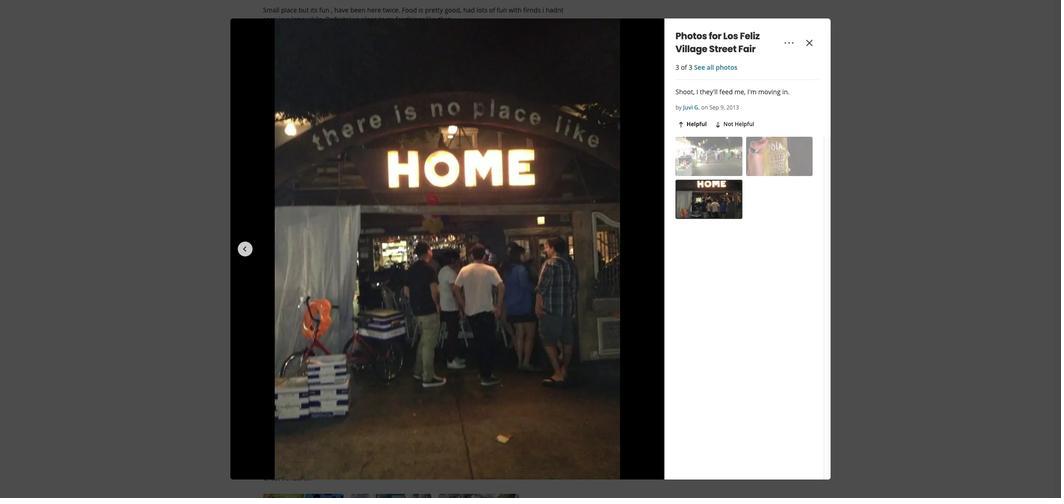 Task type: vqa. For each thing, say whether or not it's contained in the screenshot.
website
no



Task type: locate. For each thing, give the bounding box(es) containing it.
had inside "perhaps this street fair deserves a higher rating at any other time, but when i got there at around 9:00 at night, it was pretty dead, and according to the vendors, it had been that way all day. fortunately, there were still interesting things to see, from jewelry makers using materials from a disassembled nuclear warhead, to bracelets with a cause that's supposed to make you happy when you wear it. my favorite vendors there were noral clothing which makes gorgeous custom, and lulu designs, which have awesome vintage designs on high quality materials. bracelets music and food is also featured here, with a special area for the 21 & older crowd looking to dehydrate the old fashioned way. with alcohol. and once that's done, there are vendors giving away "healthy" soda samples. the food vendors range from umami burger, to traditional thai food. and if worse comes to worst, and you don't find anything on the street, there are pretty trendy restaurants on the sidewalk. my personal favorite, is a thai vegan place called 'green leaves vegan,' selling healthy food at very reasonable prices. even if it's not the most exciting of places to go to, it's definitely worth stopping by if you're in the area. you might find a small treasure worth the effort."
[[458, 157, 470, 166]]

it down time,
[[452, 157, 456, 166]]

for right photos
[[709, 30, 722, 43]]

2 funny from the top
[[326, 360, 342, 368]]

go left to,
[[396, 259, 404, 268]]

burger,
[[405, 222, 428, 231]]

photos for juvi g.
[[277, 131, 296, 139]]

i inside small place but its fun , have been here twice. food is pretty good, had lots of fun with firnds i hadnt seen in a long while. definitely a place to go for things like that. i would probably come here again sometime,
[[263, 24, 265, 33]]

away
[[493, 213, 508, 222]]

not
[[295, 259, 305, 268]]

and right open
[[394, 464, 406, 473]]

helpful
[[687, 120, 707, 128], [735, 120, 755, 128]]

2 horizontal spatial with
[[509, 6, 522, 15]]

0 horizontal spatial have
[[309, 194, 324, 203]]

from up the cause
[[423, 167, 438, 175]]

photos element containing 31
[[343, 412, 359, 421]]

you down materials
[[512, 176, 523, 185]]

was
[[309, 157, 321, 166]]

1 helpful from the left
[[687, 120, 707, 128]]

is down lulu
[[560, 194, 564, 203]]

useful
[[278, 44, 295, 52], [278, 360, 295, 368]]

1 horizontal spatial been
[[471, 157, 486, 166]]

los inside great local los feliz event. very cool, open and organized.... love it! it's ree too! great vendors!!!
[[299, 464, 309, 473]]

0 vertical spatial for
[[396, 15, 405, 24]]

bracelets down according
[[368, 176, 395, 185]]

village
[[676, 43, 708, 55]]

2 16 review v2 image from the top
[[322, 413, 330, 420]]

which up quality
[[441, 185, 459, 194]]

0 horizontal spatial and
[[263, 231, 275, 240]]

los inside photos for los feliz village street fair
[[724, 30, 739, 43]]

1 horizontal spatial juvi g. link
[[684, 103, 700, 111]]

had inside small place but its fun , have been here twice. food is pretty good, had lots of fun with firnds i hadnt seen in a long while. definitely a place to go for things like that. i would probably come here again sometime,
[[464, 6, 475, 15]]

1 horizontal spatial bracelets
[[482, 194, 510, 203]]

not helpful button
[[713, 119, 757, 130]]

even
[[263, 259, 278, 268]]

find down most
[[312, 268, 324, 277]]

0 vertical spatial my
[[300, 185, 309, 194]]

0 vertical spatial 3 photos
[[272, 131, 296, 139]]

in inside "perhaps this street fair deserves a higher rating at any other time, but when i got there at around 9:00 at night, it was pretty dead, and according to the vendors, it had been that way all day. fortunately, there were still interesting things to see, from jewelry makers using materials from a disassembled nuclear warhead, to bracelets with a cause that's supposed to make you happy when you wear it. my favorite vendors there were noral clothing which makes gorgeous custom, and lulu designs, which have awesome vintage designs on high quality materials. bracelets music and food is also featured here, with a special area for the 21 & older crowd looking to dehydrate the old fashioned way. with alcohol. and once that's done, there are vendors giving away "healthy" soda samples. the food vendors range from umami burger, to traditional thai food. and if worse comes to worst, and you don't find anything on the street, there are pretty trendy restaurants on the sidewalk. my personal favorite, is a thai vegan place called 'green leaves vegan,' selling healthy food at very reasonable prices. even if it's not the most exciting of places to go to, it's definitely worth stopping by if you're in the area. you might find a small treasure worth the effort."
[[537, 259, 543, 268]]

from
[[423, 167, 438, 175], [534, 167, 549, 175], [365, 222, 380, 231]]

1 vertical spatial reviews element
[[322, 412, 339, 421]]

sometime,
[[367, 24, 399, 33]]

anything
[[408, 231, 435, 240]]

2 vertical spatial photos
[[277, 447, 296, 455]]

and
[[361, 157, 373, 166], [537, 185, 549, 194], [531, 194, 542, 203], [352, 231, 363, 240], [394, 464, 406, 473]]

to down the interesting at the left of page
[[360, 176, 366, 185]]

open
[[377, 464, 392, 473]]

fair
[[739, 43, 756, 55]]

feliz right 'street'
[[740, 30, 760, 43]]

1 horizontal spatial los
[[724, 30, 739, 43]]

trendy
[[527, 231, 547, 240]]

are down crowd
[[436, 213, 445, 222]]

helpful right not
[[735, 120, 755, 128]]

and down range
[[352, 231, 363, 240]]

food up the comes
[[304, 222, 318, 231]]

i
[[263, 24, 265, 33], [697, 87, 699, 96], [493, 148, 494, 157]]

2 16 friends v2 image from the top
[[298, 413, 306, 420]]

16 friends v2 image
[[298, 97, 306, 104], [298, 413, 306, 420]]

makes
[[460, 185, 480, 194]]

16 photos v2 image
[[346, 97, 354, 104], [343, 413, 350, 420]]

worth
[[455, 259, 472, 268], [376, 268, 394, 277]]

when
[[474, 148, 491, 157], [545, 176, 562, 185]]

2 horizontal spatial i
[[697, 87, 699, 96]]

here
[[367, 6, 381, 15], [334, 24, 348, 33]]

for inside photos for los feliz village street fair
[[709, 30, 722, 43]]

1 16 useful v2 image from the top
[[269, 44, 277, 51]]

i left got
[[493, 148, 494, 157]]

feliz for very
[[311, 464, 324, 473]]

makers
[[463, 167, 485, 175]]

0 vertical spatial 16 useful v2 image
[[269, 44, 277, 51]]

to up the 'sometime,'
[[379, 15, 385, 24]]

food down lulu
[[544, 194, 558, 203]]

you up designs,
[[263, 185, 274, 194]]

you're
[[517, 259, 535, 268]]

2 vertical spatial sep
[[317, 432, 328, 441]]

not
[[724, 120, 734, 128]]

reviews element down ca
[[322, 412, 339, 421]]

funny inside button
[[326, 44, 342, 52]]

16 cool v2 image
[[360, 44, 367, 51]]

friends element down glenwood,
[[298, 412, 319, 421]]

16 review v2 image for lisa a.
[[322, 413, 330, 420]]

16 funny v2 image
[[317, 360, 324, 367]]

juvi g. link down shoot, at the right of page
[[684, 103, 700, 111]]

1 vertical spatial 3 photos
[[272, 447, 296, 455]]

of inside "perhaps this street fair deserves a higher rating at any other time, but when i got there at around 9:00 at night, it was pretty dead, and according to the vendors, it had been that way all day. fortunately, there were still interesting things to see, from jewelry makers using materials from a disassembled nuclear warhead, to bracelets with a cause that's supposed to make you happy when you wear it. my favorite vendors there were noral clothing which makes gorgeous custom, and lulu designs, which have awesome vintage designs on high quality materials. bracelets music and food is also featured here, with a special area for the 21 & older crowd looking to dehydrate the old fashioned way. with alcohol. and once that's done, there are vendors giving away "healthy" soda samples. the food vendors range from umami burger, to traditional thai food. and if worse comes to worst, and you don't find anything on the street, there are pretty trendy restaurants on the sidewalk. my personal favorite, is a thai vegan place called 'green leaves vegan,' selling healthy food at very reasonable prices. even if it's not the most exciting of places to go to, it's definitely worth stopping by if you're in the area. you might find a small treasure worth the effort."
[[360, 259, 366, 268]]

16 review v2 image
[[322, 97, 330, 104], [322, 413, 330, 420]]

photos element down united
[[346, 96, 370, 105]]

1 useful from the top
[[278, 44, 295, 52]]

juvi g. link
[[298, 74, 321, 84], [684, 103, 700, 111]]

0 vertical spatial juvi
[[298, 74, 312, 84]]

0 vertical spatial all
[[707, 63, 715, 72]]

0 horizontal spatial find
[[312, 268, 324, 277]]

area
[[364, 204, 377, 212]]

1 vertical spatial 16 review v2 image
[[322, 413, 330, 420]]

go down twice.
[[387, 15, 394, 24]]

feliz inside photos for los feliz village street fair
[[740, 30, 760, 43]]

things down food
[[406, 15, 425, 24]]

fortunately,
[[263, 167, 299, 175]]

helpful right 16 helpful v2 image
[[687, 120, 707, 128]]

1 horizontal spatial g.
[[695, 103, 700, 111]]

los for for
[[724, 30, 739, 43]]

2 vertical spatial place
[[461, 241, 477, 249]]

2 vertical spatial i
[[493, 148, 494, 157]]

worth down the vegan
[[455, 259, 472, 268]]

16 photos v2 image left 31
[[343, 413, 350, 420]]

2 friends element from the top
[[298, 412, 319, 421]]

1 for funny 1
[[344, 360, 347, 368]]

pretty down fair
[[323, 157, 341, 166]]

0 vertical spatial worth
[[455, 259, 472, 268]]

0 horizontal spatial juvi
[[298, 74, 312, 84]]

1 vertical spatial 16 useful v2 image
[[269, 360, 277, 367]]

2 reviews element from the top
[[322, 412, 339, 421]]

2 3 photos from the top
[[272, 447, 296, 455]]

that's up umami on the top left of page
[[381, 213, 397, 222]]

by right stopping
[[502, 259, 509, 268]]

when up lulu
[[545, 176, 562, 185]]

photos for lisa a.
[[277, 447, 296, 455]]

2 horizontal spatial for
[[709, 30, 722, 43]]

0 vertical spatial but
[[299, 6, 309, 15]]

1 horizontal spatial my
[[350, 241, 359, 249]]

been up makers
[[471, 157, 486, 166]]

3 photos for lisa a.
[[272, 447, 296, 455]]

1 vertical spatial things
[[381, 167, 400, 175]]

for inside small place but its fun , have been here twice. food is pretty good, had lots of fun with firnds i hadnt seen in a long while. definitely a place to go for things like that. i would probably come here again sometime,
[[396, 15, 405, 24]]

for inside "perhaps this street fair deserves a higher rating at any other time, but when i got there at around 9:00 at night, it was pretty dead, and according to the vendors, it had been that way all day. fortunately, there were still interesting things to see, from jewelry makers using materials from a disassembled nuclear warhead, to bracelets with a cause that's supposed to make you happy when you wear it. my favorite vendors there were noral clothing which makes gorgeous custom, and lulu designs, which have awesome vintage designs on high quality materials. bracelets music and food is also featured here, with a special area for the 21 & older crowd looking to dehydrate the old fashioned way. with alcohol. and once that's done, there are vendors giving away "healthy" soda samples. the food vendors range from umami burger, to traditional thai food. and if worse comes to worst, and you don't find anything on the street, there are pretty trendy restaurants on the sidewalk. my personal favorite, is a thai vegan place called 'green leaves vegan,' selling healthy food at very reasonable prices. even if it's not the most exciting of places to go to, it's definitely worth stopping by if you're in the area. you might find a small treasure worth the effort."
[[379, 204, 388, 212]]

1 vertical spatial friends element
[[298, 412, 319, 421]]

1 vertical spatial 16 photos v2 image
[[343, 413, 350, 420]]

2 3 photos link from the top
[[272, 447, 296, 455]]

4 star rating image
[[263, 432, 313, 441]]

los
[[724, 30, 739, 43], [299, 464, 309, 473]]

special
[[342, 204, 362, 212]]

0 vertical spatial with
[[509, 6, 522, 15]]

vendors,
[[425, 157, 451, 166]]

by
[[676, 103, 682, 111], [502, 259, 509, 268]]

16 useful v2 image for useful 1
[[269, 44, 277, 51]]

street,
[[458, 231, 477, 240]]

9:00
[[263, 157, 276, 166]]

1 down probably
[[296, 44, 299, 52]]

2013
[[727, 103, 740, 111], [336, 116, 351, 125]]

vendors down warhead,
[[335, 185, 360, 194]]

0 vertical spatial are
[[436, 213, 445, 222]]

high
[[414, 194, 427, 203]]

which down it. at top
[[290, 194, 308, 203]]

cool button
[[354, 41, 387, 55]]

interesting
[[347, 167, 380, 175]]

0 vertical spatial funny
[[326, 44, 342, 52]]

2 horizontal spatial place
[[461, 241, 477, 249]]

might
[[293, 268, 311, 277]]

have
[[334, 6, 349, 15], [309, 194, 324, 203]]

1 fun from the left
[[319, 6, 330, 15]]

worst,
[[332, 231, 350, 240]]

range
[[346, 222, 364, 231]]

1 horizontal spatial pretty
[[425, 6, 443, 15]]

in
[[279, 15, 285, 24], [537, 259, 543, 268]]

0 vertical spatial 3 photos link
[[272, 131, 296, 139]]

useful for useful 3
[[278, 360, 295, 368]]

1 great from the top
[[263, 464, 280, 473]]

find up favorite,
[[395, 231, 407, 240]]

1 horizontal spatial place
[[361, 15, 377, 24]]

1 vertical spatial g.
[[695, 103, 700, 111]]

day.
[[524, 157, 537, 166]]

is
[[419, 6, 424, 15], [560, 194, 564, 203], [415, 241, 420, 249]]

1 vertical spatial useful
[[278, 360, 295, 368]]

0 vertical spatial of
[[489, 6, 496, 15]]

firnds
[[524, 6, 541, 15]]

all up materials
[[516, 157, 522, 166]]

1 vertical spatial cool
[[374, 360, 385, 368]]

juvi g. link up streatham,
[[298, 74, 321, 84]]

0 horizontal spatial it
[[304, 157, 308, 166]]

0 horizontal spatial place
[[281, 6, 297, 15]]

2 horizontal spatial you
[[512, 176, 523, 185]]

1 for useful 1
[[296, 44, 299, 52]]

photo of lisa a. image
[[263, 391, 293, 420]]

1 horizontal spatial feliz
[[740, 30, 760, 43]]

2 horizontal spatial pretty
[[508, 231, 526, 240]]

are up 'green
[[496, 231, 506, 240]]

21
[[401, 204, 408, 212]]

to up sidewalk.
[[324, 231, 330, 240]]

1 vertical spatial juvi g. link
[[684, 103, 700, 111]]

juvi down shoot, at the right of page
[[684, 103, 693, 111]]

0 vertical spatial go
[[387, 15, 394, 24]]

2 vertical spatial for
[[379, 204, 388, 212]]

all inside "perhaps this street fair deserves a higher rating at any other time, but when i got there at around 9:00 at night, it was pretty dead, and according to the vendors, it had been that way all day. fortunately, there were still interesting things to see, from jewelry makers using materials from a disassembled nuclear warhead, to bracelets with a cause that's supposed to make you happy when you wear it. my favorite vendors there were noral clothing which makes gorgeous custom, and lulu designs, which have awesome vintage designs on high quality materials. bracelets music and food is also featured here, with a special area for the 21 & older crowd looking to dehydrate the old fashioned way. with alcohol. and once that's done, there are vendors giving away "healthy" soda samples. the food vendors range from umami burger, to traditional thai food. and if worse comes to worst, and you don't find anything on the street, there are pretty trendy restaurants on the sidewalk. my personal favorite, is a thai vegan place called 'green leaves vegan,' selling healthy food at very reasonable prices. even if it's not the most exciting of places to go to, it's definitely worth stopping by if you're in the area. you might find a small treasure worth the effort."
[[516, 157, 522, 166]]

worth down places at the bottom of page
[[376, 268, 394, 277]]

funny right 16 funny v2 image
[[326, 360, 342, 368]]

friends element containing 640
[[298, 96, 319, 105]]

1 vertical spatial photos
[[277, 131, 296, 139]]

16 cool v2 image
[[364, 360, 372, 367]]

soda
[[539, 213, 553, 222]]

feliz inside great local los feliz event. very cool, open and organized.... love it! it's ree too! great vendors!!!
[[311, 464, 324, 473]]

very
[[331, 250, 344, 259]]

reviews element
[[322, 96, 343, 105], [322, 412, 339, 421]]

of left see
[[681, 63, 687, 72]]

photos for los feliz village street fair
[[676, 30, 760, 55]]

1 horizontal spatial things
[[406, 15, 425, 24]]

useful left 16 funny v2 image
[[278, 360, 295, 368]]

looking
[[454, 204, 476, 212]]

great local los feliz event. very cool, open and organized.... love it! it's ree too! great vendors!!!
[[263, 464, 509, 482]]

los for local
[[299, 464, 309, 473]]

have inside "perhaps this street fair deserves a higher rating at any other time, but when i got there at around 9:00 at night, it was pretty dead, and according to the vendors, it had been that way all day. fortunately, there were still interesting things to see, from jewelry makers using materials from a disassembled nuclear warhead, to bracelets with a cause that's supposed to make you happy when you wear it. my favorite vendors there were noral clothing which makes gorgeous custom, and lulu designs, which have awesome vintage designs on high quality materials. bracelets music and food is also featured here, with a special area for the 21 & older crowd looking to dehydrate the old fashioned way. with alcohol. and once that's done, there are vendors giving away "healthy" soda samples. the food vendors range from umami burger, to traditional thai food. and if worse comes to worst, and you don't find anything on the street, there are pretty trendy restaurants on the sidewalk. my personal favorite, is a thai vegan place called 'green leaves vegan,' selling healthy food at very reasonable prices. even if it's not the most exciting of places to go to, it's definitely worth stopping by if you're in the area. you might find a small treasure worth the effort."
[[309, 194, 324, 203]]

event.
[[326, 464, 344, 473]]

1 vertical spatial 9,
[[330, 116, 335, 125]]

24 chevron left v2 image
[[239, 243, 250, 255]]

16 review v2 image for juvi g.
[[322, 97, 330, 104]]

personal
[[361, 241, 387, 249]]

3 photos link down 4 star rating image
[[272, 447, 296, 455]]

photos element for juvi g.
[[346, 96, 370, 105]]

0 vertical spatial i
[[263, 24, 265, 33]]

1 vertical spatial but
[[462, 148, 473, 157]]

1 vertical spatial of
[[681, 63, 687, 72]]

small
[[263, 6, 280, 15]]

from down once
[[365, 222, 380, 231]]

0 horizontal spatial feliz
[[311, 464, 324, 473]]

0 horizontal spatial here
[[334, 24, 348, 33]]

place up long
[[281, 6, 297, 15]]

samples.
[[263, 222, 290, 231]]

it's
[[469, 464, 479, 473]]

vendors
[[335, 185, 360, 194], [447, 213, 472, 222], [320, 222, 344, 231]]

place inside "perhaps this street fair deserves a higher rating at any other time, but when i got there at around 9:00 at night, it was pretty dead, and according to the vendors, it had been that way all day. fortunately, there were still interesting things to see, from jewelry makers using materials from a disassembled nuclear warhead, to bracelets with a cause that's supposed to make you happy when you wear it. my favorite vendors there were noral clothing which makes gorgeous custom, and lulu designs, which have awesome vintage designs on high quality materials. bracelets music and food is also featured here, with a special area for the 21 & older crowd looking to dehydrate the old fashioned way. with alcohol. and once that's done, there are vendors giving away "healthy" soda samples. the food vendors range from umami burger, to traditional thai food. and if worse comes to worst, and you don't find anything on the street, there are pretty trendy restaurants on the sidewalk. my personal favorite, is a thai vegan place called 'green leaves vegan,' selling healthy food at very reasonable prices. even if it's not the most exciting of places to go to, it's definitely worth stopping by if you're in the area. you might find a small treasure worth the effort."
[[461, 241, 477, 249]]

in.
[[783, 87, 790, 96]]

place up again
[[361, 15, 377, 24]]

if up 'restaurants' on the left of page
[[277, 231, 281, 240]]

according
[[374, 157, 404, 166]]

1 vertical spatial great
[[263, 473, 280, 482]]

is inside small place but its fun , have been here twice. food is pretty good, had lots of fun with firnds i hadnt seen in a long while. definitely a place to go for things like that. i would probably come here again sometime,
[[419, 6, 424, 15]]

friends element for juvi g.
[[298, 96, 319, 105]]

but inside "perhaps this street fair deserves a higher rating at any other time, but when i got there at around 9:00 at night, it was pretty dead, and according to the vendors, it had been that way all day. fortunately, there were still interesting things to see, from jewelry makers using materials from a disassembled nuclear warhead, to bracelets with a cause that's supposed to make you happy when you wear it. my favorite vendors there were noral clothing which makes gorgeous custom, and lulu designs, which have awesome vintage designs on high quality materials. bracelets music and food is also featured here, with a special area for the 21 & older crowd looking to dehydrate the old fashioned way. with alcohol. and once that's done, there are vendors giving away "healthy" soda samples. the food vendors range from umami burger, to traditional thai food. and if worse comes to worst, and you don't find anything on the street, there are pretty trendy restaurants on the sidewalk. my personal favorite, is a thai vegan place called 'green leaves vegan,' selling healthy food at very reasonable prices. even if it's not the most exciting of places to go to, it's definitely worth stopping by if you're in the area. you might find a small treasure worth the effort."
[[462, 148, 473, 157]]

0 vertical spatial had
[[464, 6, 475, 15]]

1 horizontal spatial have
[[334, 6, 349, 15]]

fun left the ,
[[319, 6, 330, 15]]

and up range
[[351, 213, 363, 222]]

it left the was
[[304, 157, 308, 166]]

juvi up streatham,
[[298, 74, 312, 84]]

cool for cool 1
[[374, 360, 385, 368]]

i down seen on the left of page
[[263, 24, 265, 33]]

things
[[406, 15, 425, 24], [381, 167, 400, 175]]

0 vertical spatial pretty
[[425, 6, 443, 15]]

photos element containing 6466
[[346, 96, 370, 105]]

1 horizontal spatial here
[[367, 6, 381, 15]]

1 vertical spatial juvi
[[684, 103, 693, 111]]

0 horizontal spatial 9,
[[330, 116, 335, 125]]

"healthy"
[[510, 213, 537, 222]]

vintage
[[356, 194, 378, 203]]

2 useful from the top
[[278, 360, 295, 368]]

1 vertical spatial feliz
[[311, 464, 324, 473]]

thai down anything at the left of page
[[427, 241, 440, 249]]

0 horizontal spatial juvi g. link
[[298, 74, 321, 84]]

the up "healthy"
[[518, 204, 528, 212]]

'green
[[498, 241, 518, 249]]

photos element right 67
[[343, 412, 359, 421]]

definitely
[[425, 259, 453, 268]]

of
[[489, 6, 496, 15], [681, 63, 687, 72], [360, 259, 366, 268]]

noral
[[396, 185, 413, 194]]

1 horizontal spatial helpful
[[735, 120, 755, 128]]

the
[[292, 222, 303, 231]]

friends element
[[298, 96, 319, 105], [298, 412, 319, 421]]

have inside small place but its fun , have been here twice. food is pretty good, had lots of fun with firnds i hadnt seen in a long while. definitely a place to go for things like that. i would probably come here again sometime,
[[334, 6, 349, 15]]

i left they'll
[[697, 87, 699, 96]]

2013 down 873
[[336, 116, 351, 125]]

to down prices.
[[389, 259, 395, 268]]

were up nuclear
[[319, 167, 334, 175]]

funny for funny 1
[[326, 360, 342, 368]]

you up personal
[[365, 231, 376, 240]]

sep 11, 2012
[[317, 432, 355, 441]]

friends element containing 123
[[298, 412, 319, 421]]

1 vertical spatial 16 friends v2 image
[[298, 413, 306, 420]]

9,
[[721, 103, 725, 111], [330, 116, 335, 125]]

0 horizontal spatial things
[[381, 167, 400, 175]]

reviews element containing 67
[[322, 412, 339, 421]]

1 16 review v2 image from the top
[[322, 97, 330, 104]]

there up "vintage"
[[362, 185, 378, 194]]

1 horizontal spatial it
[[452, 157, 456, 166]]

friends element down streatham,
[[298, 96, 319, 105]]

9, down 873
[[330, 116, 335, 125]]

photos down 4 star rating image
[[277, 447, 296, 455]]

photos
[[716, 63, 738, 72], [277, 131, 296, 139], [277, 447, 296, 455]]

juvi g.
[[298, 74, 321, 84]]

in up would
[[279, 15, 285, 24]]

at left any
[[407, 148, 413, 157]]

0 vertical spatial useful
[[278, 44, 295, 52]]

0 vertical spatial g.
[[314, 74, 321, 84]]

1 vertical spatial 2013
[[336, 116, 351, 125]]

have up definitely
[[334, 6, 349, 15]]

photos element
[[346, 96, 370, 105], [343, 412, 359, 421]]

1 horizontal spatial 9,
[[721, 103, 725, 111]]

cool inside button
[[369, 44, 381, 52]]

0 horizontal spatial which
[[290, 194, 308, 203]]

i inside "perhaps this street fair deserves a higher rating at any other time, but when i got there at around 9:00 at night, it was pretty dead, and according to the vendors, it had been that way all day. fortunately, there were still interesting things to see, from jewelry makers using materials from a disassembled nuclear warhead, to bracelets with a cause that's supposed to make you happy when you wear it. my favorite vendors there were noral clothing which makes gorgeous custom, and lulu designs, which have awesome vintage designs on high quality materials. bracelets music and food is also featured here, with a special area for the 21 & older crowd looking to dehydrate the old fashioned way. with alcohol. and once that's done, there are vendors giving away "healthy" soda samples. the food vendors range from umami burger, to traditional thai food. and if worse comes to worst, and you don't find anything on the street, there are pretty trendy restaurants on the sidewalk. my personal favorite, is a thai vegan place called 'green leaves vegan,' selling healthy food at very reasonable prices. even if it's not the most exciting of places to go to, it's definitely worth stopping by if you're in the area. you might find a small treasure worth the effort."
[[493, 148, 494, 157]]

1 3 photos from the top
[[272, 131, 296, 139]]

me,
[[735, 87, 746, 96]]

reasonable
[[346, 250, 379, 259]]

been inside small place but its fun , have been here twice. food is pretty good, had lots of fun with firnds i hadnt seen in a long while. definitely a place to go for things like that. i would probably come here again sometime,
[[351, 6, 366, 15]]

1 vertical spatial funny
[[326, 360, 342, 368]]

the left effort.
[[395, 268, 405, 277]]

places
[[368, 259, 387, 268]]

things inside small place but its fun , have been here twice. food is pretty good, had lots of fun with firnds i hadnt seen in a long while. definitely a place to go for things like that. i would probably come here again sometime,
[[406, 15, 425, 24]]

have up here,
[[309, 194, 324, 203]]

reviews element containing 873
[[322, 96, 343, 105]]

with up alcohol.
[[322, 204, 335, 212]]

sep for lisa a.
[[317, 432, 328, 441]]

funny right 16 funny v2 icon
[[326, 44, 342, 52]]

2 it's from the left
[[415, 259, 423, 268]]

2 vertical spatial of
[[360, 259, 366, 268]]

2 16 useful v2 image from the top
[[269, 360, 277, 367]]

0 horizontal spatial helpful
[[687, 120, 707, 128]]

1 16 friends v2 image from the top
[[298, 97, 306, 104]]

1 left 16 cool v2 image
[[344, 360, 347, 368]]

cool right 16 cool v2 icon
[[369, 44, 381, 52]]

2 horizontal spatial from
[[534, 167, 549, 175]]

awesome
[[326, 194, 354, 203]]

designs
[[380, 194, 403, 203]]

1 horizontal spatial which
[[441, 185, 459, 194]]

0 vertical spatial feliz
[[740, 30, 760, 43]]

24 close v2 image
[[804, 37, 815, 48]]

16 friends v2 image for lisa a.
[[298, 413, 306, 420]]

0 vertical spatial photos
[[716, 63, 738, 72]]

1 vertical spatial have
[[309, 194, 324, 203]]

favorite
[[311, 185, 334, 194]]

1 3 photos link from the top
[[272, 131, 296, 139]]

1 friends element from the top
[[298, 96, 319, 105]]

is right food
[[419, 6, 424, 15]]

my right it. at top
[[300, 185, 309, 194]]

16 useful v2 image
[[269, 44, 277, 51], [269, 360, 277, 367]]

1 reviews element from the top
[[322, 96, 343, 105]]

happy
[[525, 176, 543, 185]]

cool for cool
[[369, 44, 381, 52]]

1 horizontal spatial go
[[396, 259, 404, 268]]

at
[[407, 148, 413, 157], [525, 148, 531, 157], [278, 157, 284, 166], [324, 250, 330, 259]]

16 photos v2 image down london,
[[346, 97, 354, 104]]

useful for useful 1
[[278, 44, 295, 52]]

a up alcohol.
[[336, 204, 340, 212]]

not helpful
[[724, 120, 755, 128]]

1 vertical spatial food
[[304, 222, 318, 231]]

1 funny from the top
[[326, 44, 342, 52]]

food
[[544, 194, 558, 203], [304, 222, 318, 231], [308, 250, 322, 259]]



Task type: describe. For each thing, give the bounding box(es) containing it.
16 useful v2 image for useful 3
[[269, 360, 277, 367]]

on down they'll
[[702, 103, 708, 111]]

reviews element for juvi g.
[[322, 96, 343, 105]]

0 vertical spatial juvi g. link
[[298, 74, 321, 84]]

alcohol.
[[326, 213, 349, 222]]

organized....
[[407, 464, 444, 473]]

cool 1
[[374, 360, 390, 368]]

16 photos v2 image for lisa a.
[[343, 413, 350, 420]]

moving
[[759, 87, 781, 96]]

the up the vegan
[[446, 231, 456, 240]]

1 vertical spatial i
[[697, 87, 699, 96]]

2 helpful from the left
[[735, 120, 755, 128]]

but inside small place but its fun , have been here twice. food is pretty good, had lots of fun with firnds i hadnt seen in a long while. definitely a place to go for things like that. i would probably come here again sometime,
[[299, 6, 309, 15]]

0 vertical spatial here
[[367, 6, 381, 15]]

and up old
[[531, 194, 542, 203]]

food.
[[484, 222, 500, 231]]

to up giving
[[478, 204, 484, 212]]

would
[[267, 24, 285, 33]]

quality
[[429, 194, 449, 203]]

a down most
[[326, 268, 329, 277]]

3 photos link for juvi g.
[[272, 131, 296, 139]]

deserves
[[333, 148, 360, 157]]

1 vertical spatial bracelets
[[482, 194, 510, 203]]

to inside small place but its fun , have been here twice. food is pretty good, had lots of fun with firnds i hadnt seen in a long while. definitely a place to go for things like that. i would probably come here again sometime,
[[379, 15, 385, 24]]

0 vertical spatial you
[[512, 176, 523, 185]]

helpful button
[[676, 119, 709, 130]]

ree
[[481, 464, 492, 473]]

0 vertical spatial thai
[[470, 222, 483, 231]]

1 it's from the left
[[285, 259, 293, 268]]

way
[[502, 157, 514, 166]]

1 it from the left
[[304, 157, 308, 166]]

funny 1
[[326, 360, 347, 368]]

2 vertical spatial you
[[365, 231, 376, 240]]

2 it from the left
[[452, 157, 456, 166]]

3 star rating image
[[263, 116, 313, 125]]

in inside small place but its fun , have been here twice. food is pretty good, had lots of fun with firnds i hadnt seen in a long while. definitely a place to go for things like that. i would probably come here again sometime,
[[279, 15, 285, 24]]

lisa a. link
[[298, 390, 322, 400]]

definitely
[[326, 15, 354, 24]]

0 horizontal spatial worth
[[376, 268, 394, 277]]

2 fun from the left
[[497, 6, 507, 15]]

seen
[[263, 15, 277, 24]]

640
[[307, 96, 319, 105]]

2 great from the top
[[263, 473, 280, 482]]

like
[[426, 15, 437, 24]]

on up "21"
[[404, 194, 412, 203]]

on up the vegan
[[436, 231, 444, 240]]

photo of juvi g. image
[[263, 74, 293, 104]]

the down designs at the left top of page
[[389, 204, 399, 212]]

at up "fortunately,"
[[278, 157, 284, 166]]

the down the comes
[[309, 241, 319, 249]]

123
[[307, 412, 319, 421]]

a down see,
[[412, 176, 415, 185]]

16 helpful v2 image
[[678, 121, 685, 128]]

elite 23 link
[[325, 75, 345, 83]]

0 horizontal spatial my
[[300, 185, 309, 194]]

11,
[[330, 432, 339, 441]]

that
[[488, 157, 500, 166]]

street
[[302, 148, 320, 157]]

music
[[511, 194, 529, 203]]

1 horizontal spatial were
[[379, 185, 394, 194]]

to left see,
[[401, 167, 408, 175]]

6466
[[356, 96, 370, 105]]

1 horizontal spatial all
[[707, 63, 715, 72]]

got
[[496, 148, 506, 157]]

sep for juvi g.
[[317, 116, 328, 125]]

1 horizontal spatial 2013
[[727, 103, 740, 111]]

2 horizontal spatial of
[[681, 63, 687, 72]]

london,
[[333, 85, 358, 93]]

custom,
[[512, 185, 536, 194]]

there up way
[[508, 148, 524, 157]]

kingdom
[[381, 85, 408, 93]]

designs,
[[263, 194, 288, 203]]

with inside small place but its fun , have been here twice. food is pretty good, had lots of fun with firnds i hadnt seen in a long while. definitely a place to go for things like that. i would probably come here again sometime,
[[509, 6, 522, 15]]

it!
[[462, 464, 467, 473]]

a down anything at the left of page
[[422, 241, 425, 249]]

2 vertical spatial food
[[308, 250, 322, 259]]

go inside "perhaps this street fair deserves a higher rating at any other time, but when i got there at around 9:00 at night, it was pretty dead, and according to the vendors, it had been that way all day. fortunately, there were still interesting things to see, from jewelry makers using materials from a disassembled nuclear warhead, to bracelets with a cause that's supposed to make you happy when you wear it. my favorite vendors there were noral clothing which makes gorgeous custom, and lulu designs, which have awesome vintage designs on high quality materials. bracelets music and food is also featured here, with a special area for the 21 & older crowd looking to dehydrate the old fashioned way. with alcohol. and once that's done, there are vendors giving away "healthy" soda samples. the food vendors range from umami burger, to traditional thai food. and if worse comes to worst, and you don't find anything on the street, there are pretty trendy restaurants on the sidewalk. my personal favorite, is a thai vegan place called 'green leaves vegan,' selling healthy food at very reasonable prices. even if it's not the most exciting of places to go to, it's definitely worth stopping by if you're in the area. you might find a small treasure worth the effort."
[[396, 259, 404, 268]]

2 vertical spatial is
[[415, 241, 420, 249]]

3 photos link for lisa a.
[[272, 447, 296, 455]]

twice.
[[383, 6, 400, 15]]

funny for funny
[[326, 44, 342, 52]]

the right not on the bottom
[[307, 259, 317, 268]]

,
[[331, 6, 333, 15]]

0 vertical spatial food
[[544, 194, 558, 203]]

of inside small place but its fun , have been here twice. food is pretty good, had lots of fun with firnds i hadnt seen in a long while. definitely a place to go for things like that. i would probably come here again sometime,
[[489, 6, 496, 15]]

to down using
[[486, 176, 492, 185]]

on up healthy
[[300, 241, 307, 249]]

0 horizontal spatial you
[[263, 185, 274, 194]]

1 horizontal spatial from
[[423, 167, 438, 175]]

1 vertical spatial here
[[334, 24, 348, 33]]

healthy
[[284, 250, 306, 259]]

0 vertical spatial sep
[[710, 103, 719, 111]]

16 friends v2 image for juvi g.
[[298, 97, 306, 104]]

0 horizontal spatial bracelets
[[368, 176, 395, 185]]

67
[[331, 412, 339, 421]]

1 vertical spatial are
[[496, 231, 506, 240]]

higher
[[367, 148, 386, 157]]

photos element for lisa a.
[[343, 412, 359, 421]]

31
[[352, 412, 359, 421]]

1 horizontal spatial by
[[676, 103, 682, 111]]

cool,
[[361, 464, 375, 473]]

1 vertical spatial with
[[397, 176, 410, 185]]

0 vertical spatial place
[[281, 6, 297, 15]]

to up anything at the left of page
[[429, 222, 435, 231]]

elite
[[327, 76, 337, 82]]

1 vertical spatial my
[[350, 241, 359, 249]]

menu image
[[784, 37, 795, 48]]

don't
[[378, 231, 393, 240]]

1 vertical spatial which
[[290, 194, 308, 203]]

useful 3
[[278, 360, 299, 368]]

there down the was
[[301, 167, 317, 175]]

there down older
[[418, 213, 434, 222]]

exciting
[[335, 259, 358, 268]]

0 horizontal spatial from
[[365, 222, 380, 231]]

23
[[338, 76, 344, 82]]

comes
[[302, 231, 322, 240]]

here,
[[305, 204, 320, 212]]

and up the interesting at the left of page
[[361, 157, 373, 166]]

16 photos v2 image for juvi g.
[[346, 97, 354, 104]]

0 vertical spatial 9,
[[721, 103, 725, 111]]

16 funny v2 image
[[317, 44, 324, 51]]

1 horizontal spatial that's
[[436, 176, 453, 185]]

things inside "perhaps this street fair deserves a higher rating at any other time, but when i got there at around 9:00 at night, it was pretty dead, and according to the vendors, it had been that way all day. fortunately, there were still interesting things to see, from jewelry makers using materials from a disassembled nuclear warhead, to bracelets with a cause that's supposed to make you happy when you wear it. my favorite vendors there were noral clothing which makes gorgeous custom, and lulu designs, which have awesome vintage designs on high quality materials. bracelets music and food is also featured here, with a special area for the 21 & older crowd looking to dehydrate the old fashioned way. with alcohol. and once that's done, there are vendors giving away "healthy" soda samples. the food vendors range from umami burger, to traditional thai food. and if worse comes to worst, and you don't find anything on the street, there are pretty trendy restaurants on the sidewalk. my personal favorite, is a thai vegan place called 'green leaves vegan,' selling healthy food at very reasonable prices. even if it's not the most exciting of places to go to, it's definitely worth stopping by if you're in the area. you might find a small treasure worth the effort."
[[381, 167, 400, 175]]

perhaps this street fair deserves a higher rating at any other time, but when i got there at around 9:00 at night, it was pretty dead, and according to the vendors, it had been that way all day. fortunately, there were still interesting things to see, from jewelry makers using materials from a disassembled nuclear warhead, to bracelets with a cause that's supposed to make you happy when you wear it. my favorite vendors there were noral clothing which makes gorgeous custom, and lulu designs, which have awesome vintage designs on high quality materials. bracelets music and food is also featured here, with a special area for the 21 & older crowd looking to dehydrate the old fashioned way. with alcohol. and once that's done, there are vendors giving away "healthy" soda samples. the food vendors range from umami burger, to traditional thai food. and if worse comes to worst, and you don't find anything on the street, there are pretty trendy restaurants on the sidewalk. my personal favorite, is a thai vegan place called 'green leaves vegan,' selling healthy food at very reasonable prices. even if it's not the most exciting of places to go to, it's definitely worth stopping by if you're in the area. you might find a small treasure worth the effort.
[[263, 148, 564, 277]]

love
[[446, 464, 460, 473]]

1 for cool 1
[[387, 360, 390, 368]]

the down vegan,'
[[544, 259, 554, 268]]

at up most
[[324, 250, 330, 259]]

there up called
[[478, 231, 495, 240]]

long
[[292, 15, 305, 24]]

very
[[346, 464, 359, 473]]

0 horizontal spatial with
[[322, 204, 335, 212]]

0 horizontal spatial were
[[319, 167, 334, 175]]

probably
[[287, 24, 314, 33]]

around
[[533, 148, 555, 157]]

0 horizontal spatial are
[[436, 213, 445, 222]]

1 vertical spatial find
[[312, 268, 324, 277]]

reviews element for lisa a.
[[322, 412, 339, 421]]

2 vertical spatial vendors
[[320, 222, 344, 231]]

feed
[[720, 87, 733, 96]]

1 vertical spatial is
[[560, 194, 564, 203]]

1 horizontal spatial and
[[351, 213, 363, 222]]

a up again
[[356, 15, 360, 24]]

pretty inside small place but its fun , have been here twice. food is pretty good, had lots of fun with firnds i hadnt seen in a long while. definitely a place to go for things like that. i would probably come here again sometime,
[[425, 6, 443, 15]]

food
[[402, 6, 417, 15]]

ca
[[332, 401, 340, 410]]

1 horizontal spatial when
[[545, 176, 562, 185]]

at up "day."
[[525, 148, 531, 157]]

useful 1
[[278, 44, 299, 52]]

featured
[[277, 204, 303, 212]]

they'll
[[700, 87, 718, 96]]

0 horizontal spatial pretty
[[323, 157, 341, 166]]

3 of 3 see all photos
[[676, 63, 738, 72]]

0 vertical spatial when
[[474, 148, 491, 157]]

if up you
[[279, 259, 283, 268]]

and inside great local los feliz event. very cool, open and organized.... love it! it's ree too! great vendors!!!
[[394, 464, 406, 473]]

it.
[[293, 185, 298, 194]]

0 horizontal spatial that's
[[381, 213, 397, 222]]

1 vertical spatial place
[[361, 15, 377, 24]]

a left long
[[286, 15, 290, 24]]

small place but its fun , have been here twice. food is pretty good, had lots of fun with firnds i hadnt seen in a long while. definitely a place to go for things like that. i would probably come here again sometime,
[[263, 6, 564, 33]]

disassembled
[[263, 176, 304, 185]]

i'm
[[748, 87, 757, 96]]

0 vertical spatial which
[[441, 185, 459, 194]]

0 vertical spatial find
[[395, 231, 407, 240]]

to up see,
[[405, 157, 412, 166]]

the down any
[[413, 157, 423, 166]]

crowd
[[434, 204, 453, 212]]

0 horizontal spatial g.
[[314, 74, 321, 84]]

go inside small place but its fun , have been here twice. food is pretty good, had lots of fun with firnds i hadnt seen in a long while. definitely a place to go for things like that. i would probably come here again sometime,
[[387, 15, 394, 24]]

its
[[311, 6, 318, 15]]

materials
[[504, 167, 533, 175]]

while.
[[306, 15, 324, 24]]

dead,
[[343, 157, 359, 166]]

0 vertical spatial vendors
[[335, 185, 360, 194]]

perhaps
[[263, 148, 288, 157]]

feliz for street
[[740, 30, 760, 43]]

friends element for lisa a.
[[298, 412, 319, 421]]

3 photos for juvi g.
[[272, 131, 296, 139]]

a left "higher"
[[362, 148, 365, 157]]

and down happy
[[537, 185, 549, 194]]

by inside "perhaps this street fair deserves a higher rating at any other time, but when i got there at around 9:00 at night, it was pretty dead, and according to the vendors, it had been that way all day. fortunately, there were still interesting things to see, from jewelry makers using materials from a disassembled nuclear warhead, to bracelets with a cause that's supposed to make you happy when you wear it. my favorite vendors there were noral clothing which makes gorgeous custom, and lulu designs, which have awesome vintage designs on high quality materials. bracelets music and food is also featured here, with a special area for the 21 & older crowd looking to dehydrate the old fashioned way. with alcohol. and once that's done, there are vendors giving away "healthy" soda samples. the food vendors range from umami burger, to traditional thai food. and if worse comes to worst, and you don't find anything on the street, there are pretty trendy restaurants on the sidewalk. my personal favorite, is a thai vegan place called 'green leaves vegan,' selling healthy food at very reasonable prices. even if it's not the most exciting of places to go to, it's definitely worth stopping by if you're in the area. you might find a small treasure worth the effort."
[[502, 259, 509, 268]]

if left you're
[[511, 259, 515, 268]]

too!
[[494, 464, 509, 473]]

cause
[[417, 176, 434, 185]]

been inside "perhaps this street fair deserves a higher rating at any other time, but when i got there at around 9:00 at night, it was pretty dead, and according to the vendors, it had been that way all day. fortunately, there were still interesting things to see, from jewelry makers using materials from a disassembled nuclear warhead, to bracelets with a cause that's supposed to make you happy when you wear it. my favorite vendors there were noral clothing which makes gorgeous custom, and lulu designs, which have awesome vintage designs on high quality materials. bracelets music and food is also featured here, with a special area for the 21 & older crowd looking to dehydrate the old fashioned way. with alcohol. and once that's done, there are vendors giving away "healthy" soda samples. the food vendors range from umami burger, to traditional thai food. and if worse comes to worst, and you don't find anything on the street, there are pretty trendy restaurants on the sidewalk. my personal favorite, is a thai vegan place called 'green leaves vegan,' selling healthy food at very reasonable prices. even if it's not the most exciting of places to go to, it's definitely worth stopping by if you're in the area. you might find a small treasure worth the effort."
[[471, 157, 486, 166]]

1 vertical spatial thai
[[427, 241, 440, 249]]

area.
[[263, 268, 278, 277]]

once
[[364, 213, 379, 222]]

older
[[417, 204, 432, 212]]

16 nothelpful v2 image
[[715, 121, 722, 128]]

a up lulu
[[551, 167, 554, 175]]

1 vertical spatial vendors
[[447, 213, 472, 222]]

time,
[[446, 148, 461, 157]]



